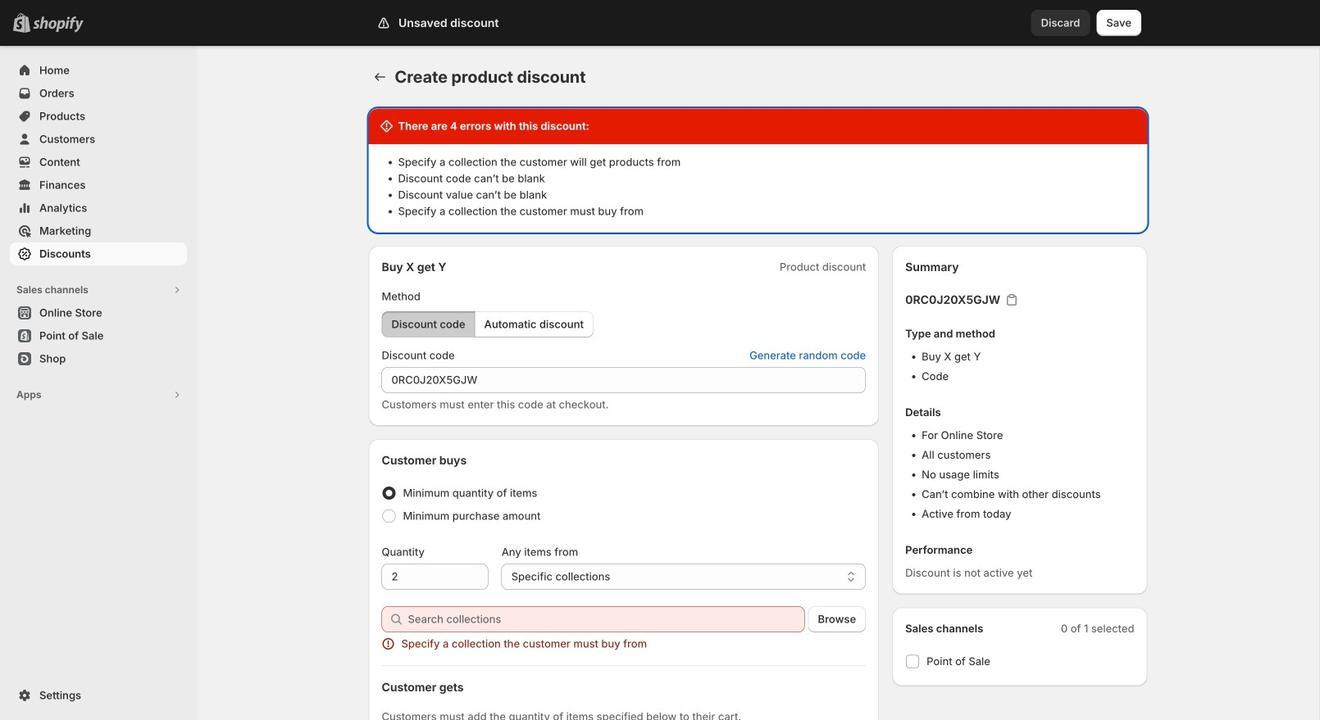 Task type: describe. For each thing, give the bounding box(es) containing it.
Search collections text field
[[408, 607, 805, 633]]



Task type: locate. For each thing, give the bounding box(es) containing it.
shopify image
[[33, 16, 84, 33]]

None text field
[[382, 367, 866, 394], [382, 564, 488, 590], [382, 367, 866, 394], [382, 564, 488, 590]]



Task type: vqa. For each thing, say whether or not it's contained in the screenshot.
Apps button at bottom
no



